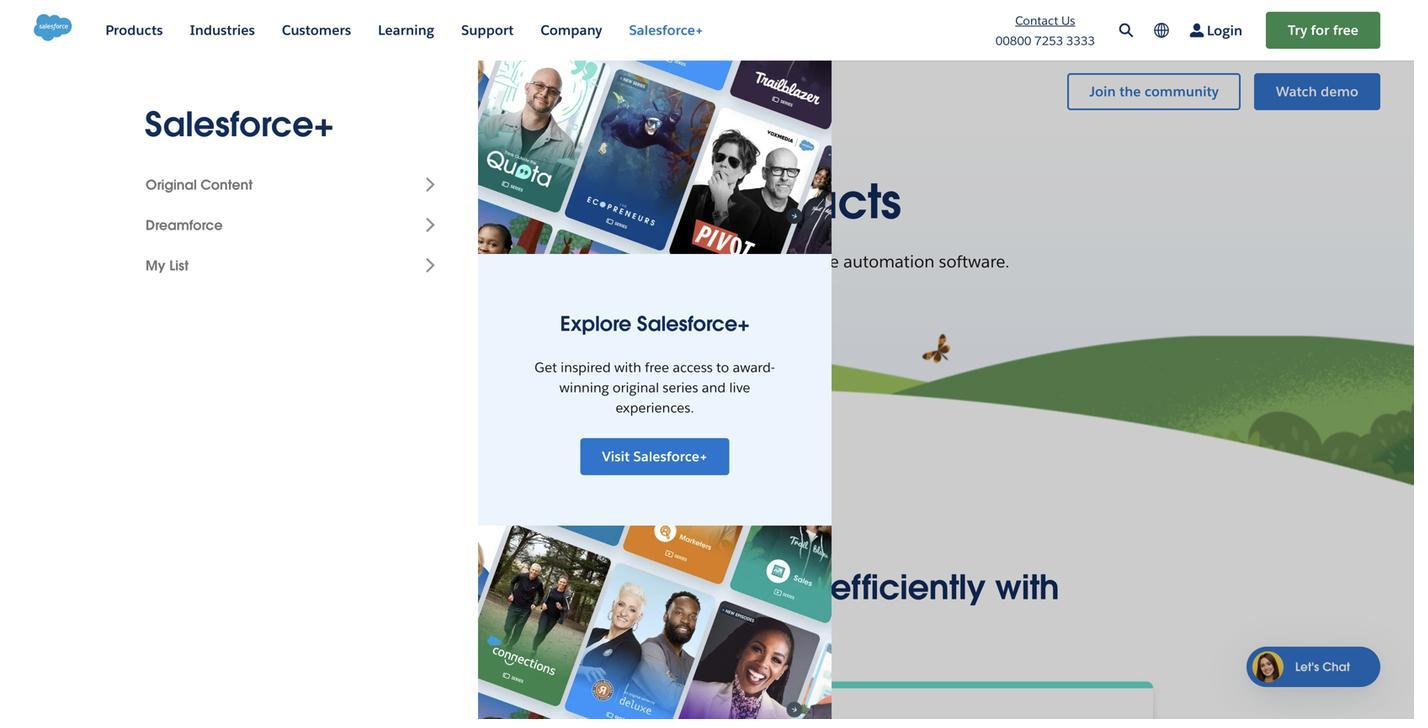 Task type: describe. For each thing, give the bounding box(es) containing it.
sell
[[355, 567, 410, 610]]

site tools navigation
[[966, 10, 1381, 51]]

faster,
[[419, 567, 516, 610]]

drive
[[405, 251, 445, 273]]

7253
[[1035, 33, 1064, 48]]

sell faster, smarter, and more efficiently with sales cloud.
[[355, 567, 1060, 650]]

drive efficient growth with fully customisable sales force automation software.
[[405, 251, 1010, 273]]

automation
[[844, 251, 935, 273]]

3333
[[1067, 33, 1095, 48]]

with inside get inspired with free access to award- winning original series and live experiences.
[[615, 359, 642, 376]]

contact
[[1016, 13, 1059, 28]]

explore
[[560, 311, 632, 337]]

force
[[800, 251, 839, 273]]

with inside sell faster, smarter, and more efficiently with sales cloud.
[[995, 567, 1060, 610]]

all sales products
[[513, 172, 901, 232]]

and inside get inspired with free access to award- winning original series and live experiences.
[[702, 379, 726, 396]]

free
[[645, 359, 670, 376]]

let's
[[1296, 660, 1320, 675]]

more
[[737, 567, 821, 610]]

live
[[730, 379, 751, 396]]

experiences.
[[616, 399, 694, 417]]

growth
[[517, 251, 571, 273]]

and inside sell faster, smarter, and more efficiently with sales cloud.
[[664, 567, 728, 610]]

winning
[[560, 379, 609, 396]]

0 horizontal spatial with
[[576, 251, 609, 273]]

chat
[[1323, 660, 1351, 675]]

contact us 00800 7253 3333
[[996, 13, 1095, 48]]

sales inside sell faster, smarter, and more efficiently with sales cloud.
[[608, 607, 692, 650]]

us
[[1062, 13, 1076, 28]]

salesforce context menu utility navigation
[[1054, 72, 1381, 112]]

inspired
[[561, 359, 611, 376]]

efficiently
[[830, 567, 986, 610]]



Task type: locate. For each thing, give the bounding box(es) containing it.
software.
[[939, 251, 1010, 273]]

2 vertical spatial with
[[995, 567, 1060, 610]]

access
[[673, 359, 713, 376]]

2 horizontal spatial with
[[995, 567, 1060, 610]]

with
[[576, 251, 609, 273], [615, 359, 642, 376], [995, 567, 1060, 610]]

1 vertical spatial with
[[615, 359, 642, 376]]

0 vertical spatial with
[[576, 251, 609, 273]]

contact us link
[[1016, 13, 1076, 28]]

award-
[[733, 359, 775, 376]]

0 vertical spatial and
[[702, 379, 726, 396]]

customisable
[[651, 251, 754, 273]]

get inspired with free access to award- winning original series and live experiences.
[[535, 359, 775, 417]]

1 vertical spatial sales
[[608, 607, 692, 650]]

get
[[535, 359, 557, 376]]

cloud.
[[701, 607, 807, 650]]

efficient
[[449, 251, 513, 273]]

and left more
[[664, 567, 728, 610]]

original
[[613, 379, 659, 396]]

products
[[711, 172, 901, 232]]

sales
[[582, 172, 698, 232], [608, 607, 692, 650]]

0 vertical spatial sales
[[582, 172, 698, 232]]

to
[[717, 359, 729, 376]]

1 vertical spatial and
[[664, 567, 728, 610]]

series
[[663, 379, 699, 396]]

1 horizontal spatial with
[[615, 359, 642, 376]]

smarter,
[[525, 567, 655, 610]]

explore salesforce+
[[560, 311, 750, 337]]

00800
[[996, 33, 1032, 48]]

all
[[513, 172, 569, 232]]

and
[[702, 379, 726, 396], [664, 567, 728, 610]]

fully
[[614, 251, 646, 273]]

sales
[[758, 251, 796, 273]]

let's chat
[[1296, 660, 1351, 675]]

and down to
[[702, 379, 726, 396]]

salesforce+
[[637, 311, 750, 337]]

let's chat button
[[1247, 648, 1381, 688]]



Task type: vqa. For each thing, say whether or not it's contained in the screenshot.
middle 'with'
yes



